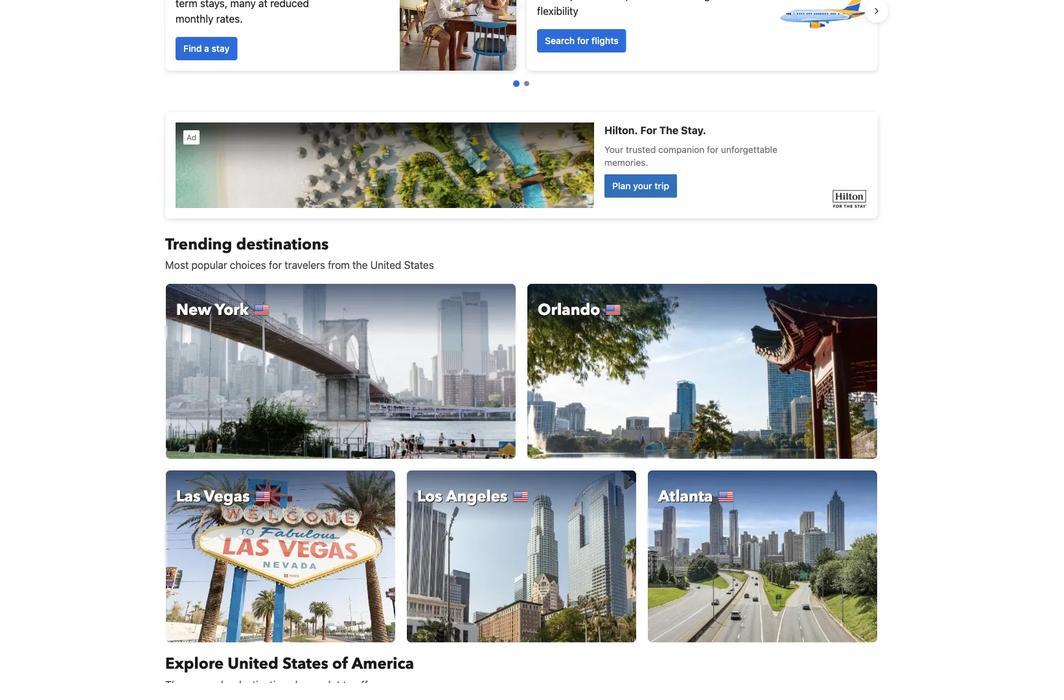Task type: vqa. For each thing, say whether or not it's contained in the screenshot.
first grid from left
no



Task type: locate. For each thing, give the bounding box(es) containing it.
los
[[417, 486, 442, 507]]

atlanta link
[[647, 470, 878, 643]]

0 vertical spatial united
[[370, 259, 401, 271]]

fly away to your dream vacation image
[[777, 0, 868, 56]]

flights inside get inspired – compare and book flights with flexibility
[[696, 0, 725, 2]]

flights
[[696, 0, 725, 2], [592, 35, 619, 46]]

united
[[370, 259, 401, 271], [228, 653, 279, 675]]

flights down –
[[592, 35, 619, 46]]

choices
[[230, 259, 266, 271]]

new
[[176, 299, 211, 320]]

1 vertical spatial for
[[269, 259, 282, 271]]

get inspired – compare and book flights with flexibility region
[[155, 0, 889, 76]]

0 horizontal spatial united
[[228, 653, 279, 675]]

las vegas link
[[165, 470, 396, 643]]

stay
[[212, 43, 230, 54]]

0 vertical spatial states
[[404, 259, 434, 271]]

0 vertical spatial for
[[577, 35, 589, 46]]

0 vertical spatial flights
[[696, 0, 725, 2]]

1 horizontal spatial states
[[404, 259, 434, 271]]

progress bar
[[513, 80, 529, 87]]

popular
[[192, 259, 227, 271]]

explore
[[165, 653, 224, 675]]

get inspired – compare and book flights with flexibility
[[537, 0, 747, 17]]

for right search
[[577, 35, 589, 46]]

1 horizontal spatial flights
[[696, 0, 725, 2]]

flights left the with
[[696, 0, 725, 2]]

atlanta
[[658, 486, 713, 507]]

new york
[[176, 299, 249, 320]]

states left the of
[[283, 653, 328, 675]]

find a stay
[[183, 43, 230, 54]]

inspired
[[557, 0, 594, 2]]

orlando
[[538, 299, 600, 320]]

las
[[176, 486, 201, 507]]

orlando link
[[527, 283, 878, 460]]

1 horizontal spatial for
[[577, 35, 589, 46]]

for inside get inspired – compare and book flights with flexibility region
[[577, 35, 589, 46]]

1 horizontal spatial united
[[370, 259, 401, 271]]

for
[[577, 35, 589, 46], [269, 259, 282, 271]]

0 horizontal spatial for
[[269, 259, 282, 271]]

new york link
[[165, 283, 517, 460]]

get
[[537, 0, 554, 2]]

united right the on the left of page
[[370, 259, 401, 271]]

1 vertical spatial states
[[283, 653, 328, 675]]

united right explore
[[228, 653, 279, 675]]

vegas
[[204, 486, 250, 507]]

1 vertical spatial flights
[[592, 35, 619, 46]]

1 vertical spatial united
[[228, 653, 279, 675]]

–
[[597, 0, 603, 2]]

states
[[404, 259, 434, 271], [283, 653, 328, 675]]

los angeles
[[417, 486, 508, 507]]

states right the on the left of page
[[404, 259, 434, 271]]

trending destinations most popular choices for travelers from the united states
[[165, 234, 434, 271]]

with
[[728, 0, 747, 2]]

for down destinations
[[269, 259, 282, 271]]

angeles
[[446, 486, 508, 507]]



Task type: describe. For each thing, give the bounding box(es) containing it.
book
[[670, 0, 693, 2]]

and
[[650, 0, 667, 2]]

search for flights
[[545, 35, 619, 46]]

most
[[165, 259, 189, 271]]

states inside "trending destinations most popular choices for travelers from the united states"
[[404, 259, 434, 271]]

travelers
[[285, 259, 325, 271]]

0 horizontal spatial states
[[283, 653, 328, 675]]

america
[[352, 653, 414, 675]]

trending
[[165, 234, 232, 255]]

of
[[332, 653, 348, 675]]

0 horizontal spatial flights
[[592, 35, 619, 46]]

search
[[545, 35, 575, 46]]

take your longest vacation yet image
[[400, 0, 517, 71]]

explore united states of america
[[165, 653, 414, 675]]

destinations
[[236, 234, 329, 255]]

flexibility
[[537, 5, 579, 17]]

search for flights link
[[537, 29, 627, 52]]

the
[[353, 259, 368, 271]]

find
[[183, 43, 202, 54]]

las vegas
[[176, 486, 250, 507]]

for inside "trending destinations most popular choices for travelers from the united states"
[[269, 259, 282, 271]]

compare
[[605, 0, 647, 2]]

advertisement region
[[165, 112, 878, 218]]

find a stay link
[[176, 37, 237, 60]]

los angeles link
[[406, 470, 637, 643]]

a
[[204, 43, 209, 54]]

from
[[328, 259, 350, 271]]

york
[[215, 299, 249, 320]]

united inside "trending destinations most popular choices for travelers from the united states"
[[370, 259, 401, 271]]



